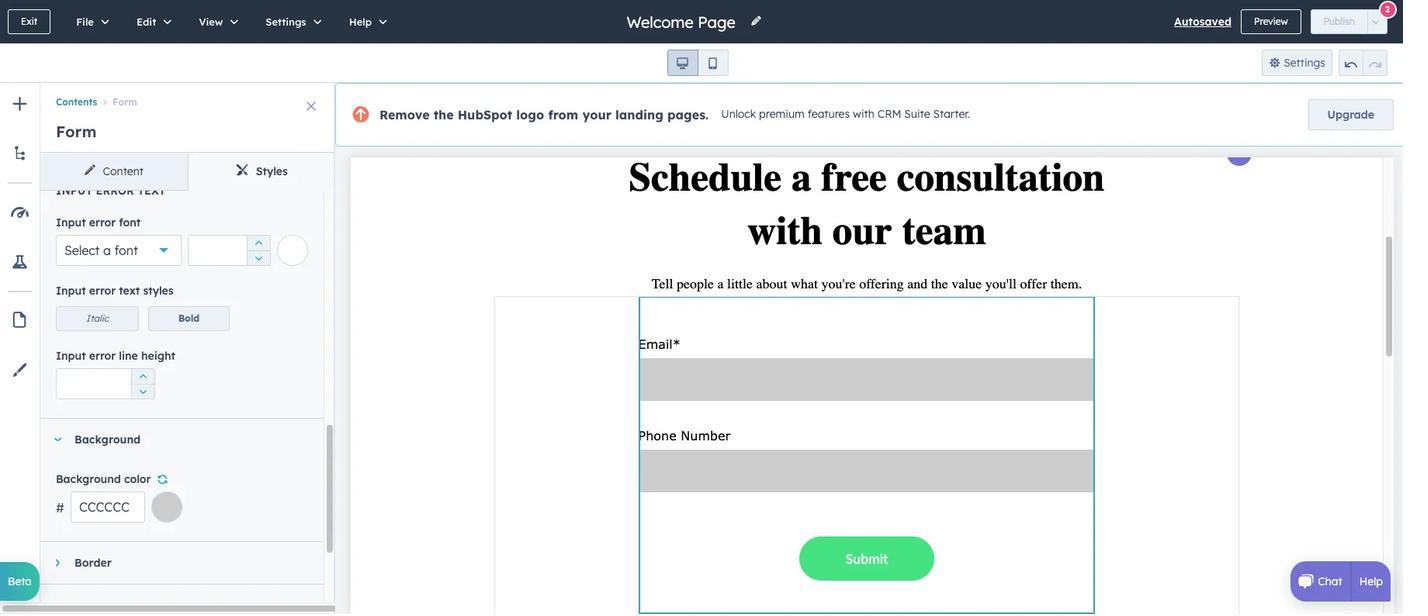 Task type: describe. For each thing, give the bounding box(es) containing it.
preview
[[1255, 16, 1289, 27]]

chat
[[1319, 575, 1343, 589]]

0 vertical spatial settings
[[266, 16, 306, 28]]

1 horizontal spatial form
[[113, 97, 137, 108]]

landing
[[616, 107, 664, 123]]

input error line height
[[56, 349, 175, 363]]

hubspot
[[458, 107, 513, 123]]

the
[[434, 107, 454, 123]]

select
[[64, 243, 100, 259]]

tab panel containing select a font
[[40, 0, 335, 615]]

error for input error line height
[[89, 349, 116, 363]]

autosaved
[[1175, 15, 1232, 29]]

preview button
[[1241, 9, 1302, 34]]

view button
[[183, 0, 249, 43]]

background color
[[56, 473, 151, 487]]

upgrade link
[[1309, 99, 1394, 130]]

premium
[[759, 107, 805, 121]]

italic
[[86, 313, 109, 325]]

italic button
[[56, 307, 139, 332]]

0 horizontal spatial settings button
[[249, 0, 333, 43]]

features
[[808, 107, 850, 121]]

suite
[[905, 107, 931, 121]]

file
[[76, 16, 94, 28]]

upgrade
[[1328, 108, 1375, 122]]

remove the hubspot logo from your landing pages.
[[380, 107, 709, 123]]

edit button
[[120, 0, 183, 43]]

styles
[[256, 165, 288, 179]]

cccccc text field
[[71, 492, 145, 523]]

beta button
[[0, 563, 40, 602]]

color
[[124, 473, 151, 487]]

input error text
[[56, 184, 166, 198]]

error for input error font
[[89, 216, 116, 230]]

input for input error text styles
[[56, 284, 86, 298]]

font for select a font
[[114, 243, 138, 259]]

2
[[1386, 3, 1391, 14]]

unlock
[[721, 107, 756, 121]]

input error font
[[56, 216, 141, 230]]

publish
[[1324, 16, 1356, 27]]

publish button
[[1311, 9, 1369, 34]]

content
[[103, 165, 144, 179]]

error for input error text
[[96, 184, 134, 198]]

select a font
[[64, 243, 138, 259]]

remove
[[380, 107, 430, 123]]

contents button
[[56, 97, 97, 108]]

select a font button
[[56, 235, 182, 266]]

height
[[141, 349, 175, 363]]

beta
[[8, 575, 32, 589]]

edit
[[137, 16, 156, 28]]

1 horizontal spatial settings button
[[1262, 50, 1333, 76]]

exit link
[[8, 9, 51, 34]]

border button
[[40, 543, 308, 585]]

styles link
[[188, 153, 335, 190]]



Task type: locate. For each thing, give the bounding box(es) containing it.
tab panel
[[40, 0, 335, 615]]

form button
[[97, 97, 137, 108]]

0 horizontal spatial help
[[349, 16, 372, 28]]

font for input error font
[[119, 216, 141, 230]]

0 vertical spatial text
[[138, 184, 166, 198]]

settings right view "button"
[[266, 16, 306, 28]]

0 vertical spatial font
[[119, 216, 141, 230]]

input down italic button at the left of page
[[56, 349, 86, 363]]

border
[[75, 557, 112, 571]]

background up cccccc text field
[[56, 473, 121, 487]]

background for background
[[75, 433, 141, 447]]

1 vertical spatial form
[[56, 122, 97, 141]]

view
[[199, 16, 223, 28]]

0 vertical spatial form
[[113, 97, 137, 108]]

input for input error line height
[[56, 349, 86, 363]]

error down content
[[96, 184, 134, 198]]

font up "select a font" popup button
[[119, 216, 141, 230]]

background
[[75, 433, 141, 447], [56, 473, 121, 487]]

error for input error text styles
[[89, 284, 116, 298]]

exit
[[21, 16, 37, 27]]

text for input error text
[[138, 184, 166, 198]]

font inside popup button
[[114, 243, 138, 259]]

4 input from the top
[[56, 349, 86, 363]]

1 vertical spatial settings button
[[1262, 50, 1333, 76]]

publish group
[[1311, 9, 1388, 34]]

input for input error font
[[56, 216, 86, 230]]

tab list
[[40, 153, 335, 191]]

0 vertical spatial settings button
[[249, 0, 333, 43]]

your
[[583, 107, 612, 123]]

from
[[548, 107, 579, 123]]

0 vertical spatial help
[[349, 16, 372, 28]]

0 horizontal spatial form
[[56, 122, 97, 141]]

text left styles
[[119, 284, 140, 298]]

pages.
[[668, 107, 709, 123]]

input up italic button at the left of page
[[56, 284, 86, 298]]

help inside button
[[349, 16, 372, 28]]

1 vertical spatial help
[[1360, 575, 1384, 589]]

error up select a font
[[89, 216, 116, 230]]

caret image
[[53, 438, 62, 442]]

content link
[[40, 153, 188, 190]]

settings button
[[249, 0, 333, 43], [1262, 50, 1333, 76]]

1 horizontal spatial help
[[1360, 575, 1384, 589]]

1 vertical spatial text
[[119, 284, 140, 298]]

form
[[113, 97, 137, 108], [56, 122, 97, 141]]

0 vertical spatial background
[[75, 433, 141, 447]]

close image
[[307, 102, 316, 111]]

autosaved button
[[1175, 12, 1232, 31]]

text
[[138, 184, 166, 198], [119, 284, 140, 298]]

contents
[[56, 97, 97, 108]]

error up "italic"
[[89, 284, 116, 298]]

navigation
[[40, 83, 335, 111]]

error
[[96, 184, 134, 198], [89, 216, 116, 230], [89, 284, 116, 298], [89, 349, 116, 363]]

input up select
[[56, 216, 86, 230]]

input error text styles
[[56, 284, 174, 298]]

help button
[[333, 0, 398, 43]]

1 vertical spatial font
[[114, 243, 138, 259]]

settings down preview "button"
[[1284, 56, 1326, 70]]

input error text styles element
[[56, 307, 230, 332]]

input
[[56, 184, 93, 198], [56, 216, 86, 230], [56, 284, 86, 298], [56, 349, 86, 363]]

font
[[119, 216, 141, 230], [114, 243, 138, 259]]

help
[[349, 16, 372, 28], [1360, 575, 1384, 589]]

text down content
[[138, 184, 166, 198]]

with
[[853, 107, 875, 121]]

2 input from the top
[[56, 216, 86, 230]]

a
[[103, 243, 111, 259]]

1 horizontal spatial settings
[[1284, 56, 1326, 70]]

crm
[[878, 107, 902, 121]]

background inside 'dropdown button'
[[75, 433, 141, 447]]

form down contents button
[[56, 122, 97, 141]]

file button
[[60, 0, 120, 43]]

error left line
[[89, 349, 116, 363]]

input up input error font
[[56, 184, 93, 198]]

bold
[[178, 313, 200, 325]]

1 input from the top
[[56, 184, 93, 198]]

1 vertical spatial background
[[56, 473, 121, 487]]

background up background color
[[75, 433, 141, 447]]

settings
[[266, 16, 306, 28], [1284, 56, 1326, 70]]

tab list containing content
[[40, 153, 335, 191]]

background for background color
[[56, 473, 121, 487]]

font right a
[[114, 243, 138, 259]]

bold button
[[148, 307, 230, 332]]

styles
[[143, 284, 174, 298]]

None text field
[[188, 235, 271, 266], [56, 369, 155, 400], [188, 235, 271, 266], [56, 369, 155, 400]]

unlock premium features with crm suite starter.
[[721, 107, 971, 121]]

background button
[[40, 419, 308, 461]]

starter.
[[934, 107, 971, 121]]

#
[[56, 501, 64, 516]]

form right contents
[[113, 97, 137, 108]]

navigation containing contents
[[40, 83, 335, 111]]

0 horizontal spatial settings
[[266, 16, 306, 28]]

None field
[[625, 11, 741, 32]]

line
[[119, 349, 138, 363]]

3 input from the top
[[56, 284, 86, 298]]

input for input error text
[[56, 184, 93, 198]]

text for input error text styles
[[119, 284, 140, 298]]

group
[[667, 50, 729, 76], [1339, 50, 1388, 76], [247, 235, 270, 266], [131, 369, 154, 400]]

caret image
[[56, 559, 59, 568]]

1 vertical spatial settings
[[1284, 56, 1326, 70]]

logo
[[517, 107, 544, 123]]



Task type: vqa. For each thing, say whether or not it's contained in the screenshot.
is
no



